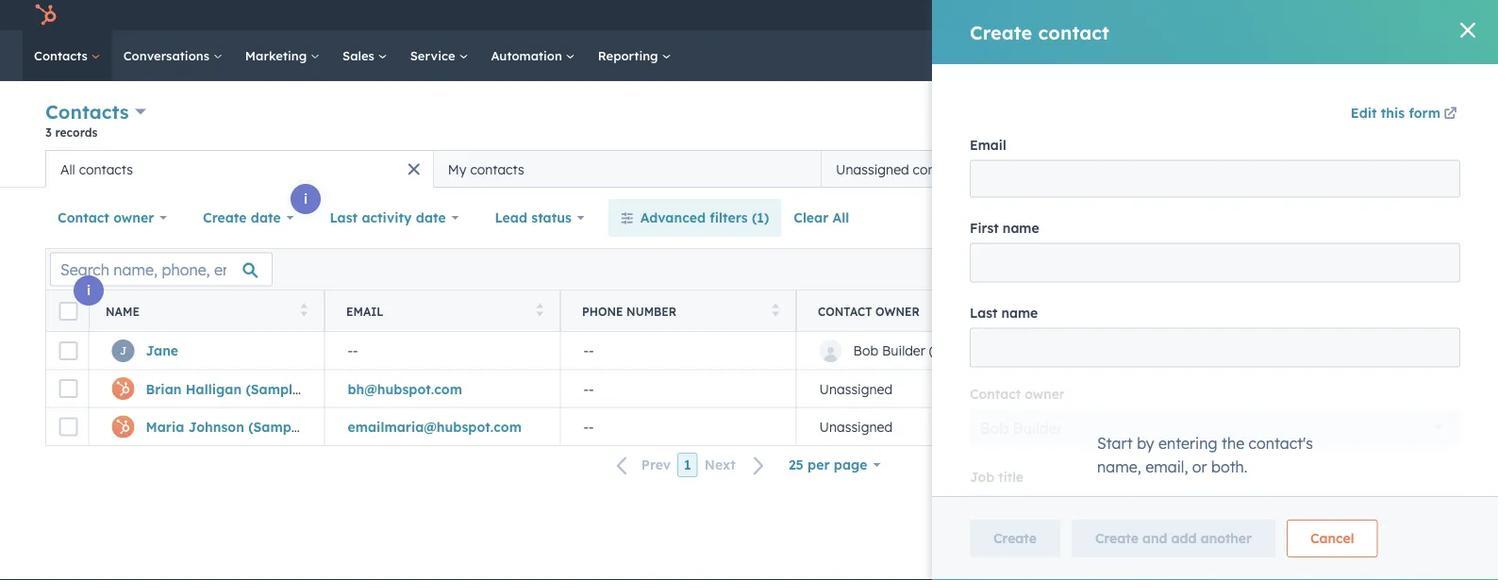 Task type: locate. For each thing, give the bounding box(es) containing it.
(3/5)
[[1315, 160, 1348, 177]]

next
[[705, 457, 736, 473]]

2 press to sort. image from the left
[[537, 303, 544, 317]]

0 vertical spatial i button
[[291, 184, 321, 214]]

1 horizontal spatial all
[[833, 210, 850, 226]]

contacts up records
[[45, 100, 129, 124]]

search button
[[1450, 40, 1482, 72]]

0 horizontal spatial i button
[[74, 276, 104, 306]]

unassigned for emailmaria@hubspot.com
[[820, 419, 893, 435]]

unassigned
[[836, 161, 910, 177], [820, 381, 893, 397], [820, 419, 893, 435]]

unassigned button
[[797, 370, 1033, 408], [797, 408, 1033, 445]]

marketplaces button
[[1238, 0, 1278, 30]]

unassigned up page
[[820, 419, 893, 435]]

unassigned down bob on the right of page
[[820, 381, 893, 397]]

1 vertical spatial i
[[87, 282, 91, 299]]

all left views
[[1384, 160, 1400, 177]]

Search HubSpot search field
[[1234, 40, 1465, 72]]

i down contact owner popup button
[[87, 282, 91, 299]]

2 contacts from the left
[[470, 161, 524, 177]]

my
[[448, 161, 467, 177]]

0 horizontal spatial create
[[203, 210, 247, 226]]

contact) down bh@hubspot.com link at left
[[307, 419, 364, 435]]

service link
[[399, 30, 480, 81]]

press to sort. element for phone number
[[773, 303, 780, 319]]

1 vertical spatial owner
[[876, 304, 920, 319]]

unassigned inside button
[[836, 161, 910, 177]]

i down all contacts button
[[304, 191, 308, 207]]

-- button for brian halligan (sample contact)
[[561, 370, 797, 408]]

advanced
[[641, 210, 706, 226]]

unassigned button down builder
[[797, 370, 1033, 408]]

create left contact
[[1358, 114, 1394, 128]]

4 press to sort. image from the left
[[1008, 303, 1016, 317]]

last
[[330, 210, 358, 226]]

1 vertical spatial contacts
[[45, 100, 129, 124]]

phone
[[582, 304, 623, 319]]

date down all contacts button
[[251, 210, 281, 226]]

0 vertical spatial contact owner
[[58, 210, 154, 226]]

apple
[[1413, 7, 1446, 23]]

(sample up maria johnson (sample contact) link
[[246, 381, 300, 397]]

0 horizontal spatial contact owner
[[58, 210, 154, 226]]

0 vertical spatial contact)
[[304, 381, 361, 397]]

brian halligan (sample contact) link
[[146, 381, 361, 397]]

1 horizontal spatial contact
[[818, 304, 873, 319]]

i for 'i' "button" to the right
[[304, 191, 308, 207]]

view inside button
[[1413, 211, 1437, 225]]

1 horizontal spatial contacts
[[470, 161, 524, 177]]

contacts inside button
[[79, 161, 133, 177]]

owner inside popup button
[[113, 210, 154, 226]]

2 unassigned button from the top
[[797, 408, 1033, 445]]

all down 3 records at the top left of the page
[[60, 161, 75, 177]]

-- button
[[325, 332, 561, 370], [561, 332, 797, 370], [561, 370, 797, 408], [561, 408, 797, 445]]

0 vertical spatial create
[[1358, 114, 1394, 128]]

all
[[1384, 160, 1400, 177], [60, 161, 75, 177], [833, 210, 850, 226]]

lead status
[[495, 210, 572, 226]]

press to sort. image for email
[[537, 303, 544, 317]]

0 horizontal spatial view
[[1280, 160, 1311, 177]]

phone number
[[582, 304, 677, 319]]

create
[[1358, 114, 1394, 128], [203, 210, 247, 226]]

owner up the search name, phone, email addresses, or company search field
[[113, 210, 154, 226]]

name
[[106, 304, 140, 319]]

1 press to sort. element from the left
[[301, 303, 308, 319]]

add view (3/5) button
[[1217, 150, 1371, 188]]

create contact
[[1358, 114, 1437, 128]]

view right add
[[1280, 160, 1311, 177]]

1 unassigned button from the top
[[797, 370, 1033, 408]]

1 vertical spatial create
[[203, 210, 247, 226]]

press to sort. element for email
[[537, 303, 544, 319]]

automation link
[[480, 30, 587, 81]]

0 horizontal spatial i
[[87, 282, 91, 299]]

my contacts button
[[433, 150, 822, 188]]

all for all views
[[1384, 160, 1400, 177]]

0 horizontal spatial owner
[[113, 210, 154, 226]]

lead status button
[[483, 199, 597, 237]]

contact owner button
[[45, 199, 179, 237]]

i for 'i' "button" to the bottom
[[87, 282, 91, 299]]

1 vertical spatial i button
[[74, 276, 104, 306]]

(b0bth3builder2k23@gmail.com)
[[929, 343, 1132, 359]]

1 horizontal spatial create
[[1358, 114, 1394, 128]]

hubspot image
[[34, 4, 57, 26]]

1 vertical spatial view
[[1413, 211, 1437, 225]]

press to sort. image for contact owner
[[1008, 303, 1016, 317]]

press to sort. element for contact owner
[[1008, 303, 1016, 319]]

2 press to sort. element from the left
[[537, 303, 544, 319]]

view right save
[[1413, 211, 1437, 225]]

1 date from the left
[[251, 210, 281, 226]]

3 contacts from the left
[[913, 161, 967, 177]]

25 per page
[[789, 457, 868, 473]]

reporting
[[598, 48, 662, 63]]

date
[[251, 210, 281, 226], [416, 210, 446, 226]]

bob builder (b0bth3builder2k23@gmail.com)
[[854, 343, 1132, 359]]

1 horizontal spatial i
[[304, 191, 308, 207]]

contacts down the hubspot link
[[34, 48, 91, 63]]

(sample
[[246, 381, 300, 397], [248, 419, 303, 435]]

i button left last
[[291, 184, 321, 214]]

contact)
[[304, 381, 361, 397], [307, 419, 364, 435]]

jane link
[[146, 343, 178, 359]]

2 date from the left
[[416, 210, 446, 226]]

menu containing apple
[[1161, 0, 1476, 30]]

press to sort. image
[[301, 303, 308, 317], [537, 303, 544, 317], [773, 303, 780, 317], [1008, 303, 1016, 317]]

0 vertical spatial contact
[[58, 210, 109, 226]]

activity
[[362, 210, 412, 226]]

1 vertical spatial contact)
[[307, 419, 364, 435]]

date right activity
[[416, 210, 446, 226]]

notifications image
[[1352, 8, 1369, 25]]

1 horizontal spatial date
[[416, 210, 446, 226]]

3 press to sort. element from the left
[[773, 303, 780, 319]]

bob builder (b0bth3builder2k23@gmail.com) button
[[797, 332, 1132, 370]]

1 contacts from the left
[[79, 161, 133, 177]]

unassigned up clear all
[[836, 161, 910, 177]]

0 horizontal spatial date
[[251, 210, 281, 226]]

contact owner up bob on the right of page
[[818, 304, 920, 319]]

3 press to sort. image from the left
[[773, 303, 780, 317]]

johnson
[[188, 419, 244, 435]]

create inside create date popup button
[[203, 210, 247, 226]]

0 vertical spatial i
[[304, 191, 308, 207]]

view inside popup button
[[1280, 160, 1311, 177]]

1 button
[[678, 453, 698, 478]]

2 horizontal spatial all
[[1384, 160, 1400, 177]]

menu
[[1161, 0, 1476, 30]]

0 horizontal spatial all
[[60, 161, 75, 177]]

0 vertical spatial unassigned
[[836, 161, 910, 177]]

help button
[[1282, 0, 1314, 30]]

bh@hubspot.com button
[[325, 370, 561, 408]]

add view (3/5)
[[1250, 160, 1348, 177]]

create date button
[[191, 199, 306, 237]]

1 vertical spatial unassigned
[[820, 381, 893, 397]]

settings link
[[1318, 5, 1341, 25]]

owner up builder
[[876, 304, 920, 319]]

records
[[55, 125, 98, 139]]

-- button for jane
[[561, 332, 797, 370]]

create date
[[203, 210, 281, 226]]

oct 25, 2023 2:15 pm pdt
[[1292, 419, 1448, 435]]

contact
[[58, 210, 109, 226], [818, 304, 873, 319]]

contact
[[1397, 114, 1437, 128]]

brian
[[146, 381, 182, 397]]

contact) down email
[[304, 381, 361, 397]]

upgrade
[[1184, 8, 1234, 24]]

25
[[789, 457, 804, 473]]

2 vertical spatial unassigned
[[820, 419, 893, 435]]

column header
[[1033, 291, 1269, 332]]

4 press to sort. element from the left
[[1008, 303, 1016, 319]]

1 vertical spatial (sample
[[248, 419, 303, 435]]

0 vertical spatial owner
[[113, 210, 154, 226]]

1 horizontal spatial contact owner
[[818, 304, 920, 319]]

per
[[808, 457, 830, 473]]

press to sort. element
[[301, 303, 308, 319], [537, 303, 544, 319], [773, 303, 780, 319], [1008, 303, 1016, 319]]

0 horizontal spatial contact
[[58, 210, 109, 226]]

contact owner down 'all contacts'
[[58, 210, 154, 226]]

(sample down brian halligan (sample contact)
[[248, 419, 303, 435]]

contacts for all contacts
[[79, 161, 133, 177]]

1
[[684, 457, 692, 473]]

last activity date
[[330, 210, 446, 226]]

bh@hubspot.com link
[[348, 381, 462, 397]]

all right clear
[[833, 210, 850, 226]]

pagination navigation
[[606, 453, 777, 478]]

create inside button
[[1358, 114, 1394, 128]]

i button left name
[[74, 276, 104, 306]]

contacts
[[79, 161, 133, 177], [470, 161, 524, 177], [913, 161, 967, 177]]

press to sort. image for phone number
[[773, 303, 780, 317]]

-
[[348, 343, 353, 359], [353, 343, 358, 359], [584, 343, 589, 359], [589, 343, 594, 359], [584, 381, 589, 397], [589, 381, 594, 397], [1056, 381, 1061, 397], [1061, 381, 1066, 397], [584, 419, 589, 435], [589, 419, 594, 435], [1056, 419, 1061, 435], [1061, 419, 1066, 435]]

0 vertical spatial (sample
[[246, 381, 300, 397]]

2 horizontal spatial contacts
[[913, 161, 967, 177]]

view
[[1280, 160, 1311, 177], [1413, 211, 1437, 225]]

contact down 'all contacts'
[[58, 210, 109, 226]]

contact up bob on the right of page
[[818, 304, 873, 319]]

filters
[[710, 210, 748, 226]]

owner
[[113, 210, 154, 226], [876, 304, 920, 319]]

1 horizontal spatial view
[[1413, 211, 1437, 225]]

i button
[[291, 184, 321, 214], [74, 276, 104, 306]]

create down all contacts button
[[203, 210, 247, 226]]

contacts
[[34, 48, 91, 63], [45, 100, 129, 124]]

0 horizontal spatial contacts
[[79, 161, 133, 177]]

0 vertical spatial view
[[1280, 160, 1311, 177]]

unassigned button up page
[[797, 408, 1033, 445]]



Task type: describe. For each thing, give the bounding box(es) containing it.
next button
[[698, 453, 777, 478]]

all views link
[[1371, 150, 1453, 188]]

save
[[1384, 211, 1410, 225]]

all for all contacts
[[60, 161, 75, 177]]

advanced filters (1)
[[641, 210, 769, 226]]

pm
[[1400, 419, 1420, 435]]

Search name, phone, email addresses, or company search field
[[50, 252, 273, 286]]

contacts button
[[45, 98, 146, 126]]

bob
[[854, 343, 879, 359]]

date inside popup button
[[251, 210, 281, 226]]

number
[[627, 304, 677, 319]]

1 horizontal spatial i button
[[291, 184, 321, 214]]

service
[[410, 48, 459, 63]]

1 horizontal spatial owner
[[876, 304, 920, 319]]

automation
[[491, 48, 566, 63]]

clear all button
[[782, 199, 862, 237]]

2023
[[1339, 419, 1369, 435]]

builder
[[882, 343, 926, 359]]

unassigned contacts button
[[822, 150, 1210, 188]]

create for create date
[[203, 210, 247, 226]]

contacts for my contacts
[[470, 161, 524, 177]]

conversations
[[123, 48, 213, 63]]

emailmaria@hubspot.com button
[[325, 408, 561, 445]]

conversations link
[[112, 30, 234, 81]]

date inside "popup button"
[[416, 210, 446, 226]]

sales link
[[331, 30, 399, 81]]

view for save
[[1413, 211, 1437, 225]]

emailmaria@hubspot.com link
[[348, 419, 522, 435]]

halligan
[[186, 381, 242, 397]]

contacts inside popup button
[[45, 100, 129, 124]]

maria johnson (sample contact)
[[146, 419, 364, 435]]

3 records
[[45, 125, 98, 139]]

email
[[346, 304, 384, 319]]

add
[[1250, 160, 1276, 177]]

notifications button
[[1345, 0, 1377, 30]]

unassigned for bh@hubspot.com
[[820, 381, 893, 397]]

page
[[834, 457, 868, 473]]

25 per page button
[[777, 446, 893, 484]]

(sample for halligan
[[246, 381, 300, 397]]

last activity date button
[[318, 199, 471, 237]]

sales
[[343, 48, 378, 63]]

settings image
[[1321, 8, 1338, 25]]

prev
[[642, 457, 671, 473]]

maria johnson (sample contact) link
[[146, 419, 364, 435]]

search image
[[1459, 49, 1472, 62]]

create contact button
[[1342, 106, 1453, 136]]

2:15
[[1373, 419, 1396, 435]]

3
[[45, 125, 52, 139]]

unassigned button for bh@hubspot.com
[[797, 370, 1033, 408]]

create for create contact
[[1358, 114, 1394, 128]]

1 vertical spatial contact
[[818, 304, 873, 319]]

all views
[[1384, 160, 1441, 177]]

0 vertical spatial contacts
[[34, 48, 91, 63]]

upgrade image
[[1163, 8, 1180, 25]]

contact owner inside popup button
[[58, 210, 154, 226]]

save view button
[[1351, 203, 1453, 233]]

brian halligan (sample contact)
[[146, 381, 361, 397]]

help image
[[1289, 8, 1306, 25]]

maria
[[146, 419, 184, 435]]

contact) for emailmaria@hubspot.com
[[307, 419, 364, 435]]

contacts for unassigned contacts
[[913, 161, 967, 177]]

view for add
[[1280, 160, 1311, 177]]

status
[[532, 210, 572, 226]]

unassigned contacts
[[836, 161, 967, 177]]

emailmaria@hubspot.com
[[348, 419, 522, 435]]

1 vertical spatial contact owner
[[818, 304, 920, 319]]

25,
[[1318, 419, 1336, 435]]

reporting link
[[587, 30, 683, 81]]

bh@hubspot.com
[[348, 381, 462, 397]]

hubspot link
[[23, 4, 71, 26]]

advanced filters (1) button
[[608, 199, 782, 237]]

contact inside popup button
[[58, 210, 109, 226]]

all contacts button
[[45, 150, 433, 188]]

clear
[[794, 210, 829, 226]]

save view
[[1384, 211, 1437, 225]]

-- button for maria johnson (sample contact)
[[561, 408, 797, 445]]

unassigned button for emailmaria@hubspot.com
[[797, 408, 1033, 445]]

views
[[1404, 160, 1441, 177]]

contacts link
[[23, 30, 112, 81]]

prev button
[[606, 453, 678, 478]]

(1)
[[752, 210, 769, 226]]

all contacts
[[60, 161, 133, 177]]

1 press to sort. image from the left
[[301, 303, 308, 317]]

marketing
[[245, 48, 311, 63]]

marketing link
[[234, 30, 331, 81]]

(sample for johnson
[[248, 419, 303, 435]]

marketplaces image
[[1250, 8, 1267, 25]]

contact) for bh@hubspot.com
[[304, 381, 361, 397]]

apple button
[[1381, 0, 1474, 30]]

jane
[[146, 343, 178, 359]]

clear all
[[794, 210, 850, 226]]

my contacts
[[448, 161, 524, 177]]

contacts banner
[[45, 97, 1453, 150]]

pdt
[[1423, 419, 1448, 435]]



Task type: vqa. For each thing, say whether or not it's contained in the screenshot.
filters
yes



